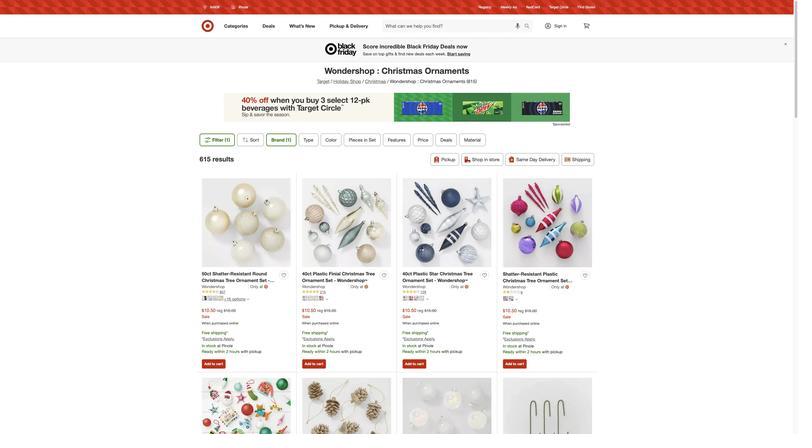 Task type: locate. For each thing, give the bounding box(es) containing it.
shop in store
[[473, 157, 500, 163]]

pinole
[[239, 5, 248, 9], [222, 344, 233, 349], [322, 344, 334, 349], [423, 344, 434, 349], [523, 344, 534, 349]]

deals left 'what's'
[[263, 23, 275, 29]]

40ct plastic star christmas tree ornament set - wondershop™ image
[[403, 179, 492, 267], [403, 179, 492, 267]]

4 cart from the left
[[518, 362, 525, 366]]

0 horizontal spatial target
[[317, 79, 330, 84]]

wondershop up 6
[[503, 285, 526, 289]]

all colors image right "red/green/gold" icon on the bottom left of page
[[326, 298, 328, 301]]

in right pieces
[[364, 137, 368, 143]]

2 horizontal spatial all colors element
[[516, 298, 518, 301]]

reg down "red/green/gold" icon on the bottom left of page
[[317, 308, 323, 313]]

40ct inside 40ct plastic star christmas tree ornament set - wondershop™
[[403, 271, 412, 277]]

black/white image
[[202, 296, 207, 301]]

resistant left 'round'
[[231, 271, 251, 277]]

2 vertical spatial deals
[[441, 137, 452, 143]]

reg down champagne image
[[217, 308, 223, 313]]

1 all colors image from the left
[[326, 298, 328, 301]]

3 add to cart from the left
[[406, 362, 424, 366]]

1 vertical spatial :
[[418, 79, 419, 84]]

deals up pickup button at the right top
[[441, 137, 452, 143]]

: down deals
[[418, 79, 419, 84]]

only
[[250, 284, 259, 289], [351, 284, 359, 289], [451, 284, 460, 289], [552, 285, 560, 289]]

top
[[379, 51, 385, 56]]

$10.50 down red image
[[403, 308, 417, 313]]

shatter- up 40pc
[[503, 271, 521, 277]]

sale down pale teal/gold/slate icon
[[302, 314, 310, 319]]

wondershop for shatter-resistant plastic christmas tree ornament set 40pc - wondershop™
[[503, 285, 526, 289]]

delivery up the score
[[351, 23, 368, 29]]

$15.00 down the +16
[[224, 308, 236, 313]]

plastic inside 40ct plastic finial christmas tree ornament set - wondershop™
[[313, 271, 328, 277]]

plastic inside 40ct plastic star christmas tree ornament set - wondershop™
[[414, 271, 428, 277]]

set for 40ct plastic finial christmas tree ornament set - wondershop™
[[326, 278, 333, 283]]

add to cart
[[205, 362, 223, 366], [305, 362, 324, 366], [406, 362, 424, 366], [506, 362, 525, 366]]

silver image
[[420, 296, 424, 301]]

0 horizontal spatial plastic
[[313, 271, 328, 277]]

add for 40ct plastic finial christmas tree ornament set - wondershop™
[[305, 362, 312, 366]]

2 cart from the left
[[317, 362, 324, 366]]

1 horizontal spatial in
[[485, 157, 488, 163]]

deals inside deals button
[[441, 137, 452, 143]]

only for resistant
[[250, 284, 259, 289]]

40ct plastic star christmas tree ornament set - wondershop™ link
[[403, 271, 478, 284]]

- down star
[[435, 278, 437, 283]]

redcard link
[[527, 5, 540, 10]]

& inside score incredible black friday deals now save on top gifts & find new deals each week. start saving
[[395, 51, 398, 56]]

deals link
[[258, 20, 282, 32]]

+16
[[224, 297, 231, 302]]

-
[[268, 278, 270, 283], [334, 278, 336, 283], [435, 278, 437, 283], [515, 285, 517, 290]]

$10.50 reg $15.00 sale when purchased online for 40ct plastic star christmas tree ornament set - wondershop™
[[403, 308, 440, 326]]

0 horizontal spatial all colors image
[[326, 298, 328, 301]]

0 horizontal spatial shatter-
[[213, 271, 231, 277]]

1 horizontal spatial target
[[550, 5, 559, 9]]

all colors element right black/white/gold icon
[[516, 298, 518, 301]]

pinole inside dropdown button
[[239, 5, 248, 9]]

deals up start in the top of the page
[[441, 43, 456, 50]]

&
[[346, 23, 349, 29], [395, 51, 398, 56]]

in for 40ct plastic finial christmas tree ornament set - wondershop™
[[302, 344, 306, 349]]

christmas down find
[[382, 66, 423, 76]]

advertisement region
[[224, 93, 571, 122]]

online for plastic
[[531, 322, 540, 326]]

/ right the christmas link
[[388, 79, 389, 84]]

when for 40ct plastic finial christmas tree ornament set - wondershop™
[[302, 321, 311, 326]]

1 vertical spatial ornaments
[[443, 79, 466, 84]]

2 40ct from the left
[[403, 271, 412, 277]]

exclusions apply. link for 50ct shatter-resistant round christmas tree ornament set - wondershop™
[[203, 337, 235, 342]]

0 horizontal spatial all colors element
[[326, 298, 328, 301]]

¬
[[264, 284, 268, 290], [365, 284, 369, 290], [465, 284, 469, 290], [566, 284, 570, 290]]

when down the "black/white" image at bottom left
[[202, 321, 211, 326]]

hours for 40ct plastic finial christmas tree ornament set - wondershop™
[[330, 349, 340, 354]]

ornament for 40ct plastic star christmas tree ornament set - wondershop™
[[403, 278, 425, 283]]

deals inside score incredible black friday deals now save on top gifts & find new deals each week. start saving
[[441, 43, 456, 50]]

exclusions for 40ct plastic finial christmas tree ornament set - wondershop™
[[304, 337, 323, 342]]

christmas inside 40ct plastic finial christmas tree ornament set - wondershop™
[[342, 271, 365, 277]]

christmas down 50ct
[[202, 278, 225, 283]]

pickup button
[[431, 153, 460, 166]]

$10.50 reg $15.00 sale when purchased online down all colors image
[[503, 308, 540, 326]]

only up 129 link
[[451, 284, 460, 289]]

cart for 50ct shatter-resistant round christmas tree ornament set - wondershop™
[[216, 362, 223, 366]]

in right sign
[[564, 23, 567, 28]]

reg for 40ct plastic star christmas tree ornament set - wondershop™
[[418, 308, 424, 313]]

1 horizontal spatial shop
[[473, 157, 484, 163]]

reg for 40ct plastic finial christmas tree ornament set - wondershop™
[[317, 308, 323, 313]]

8ct glittered pinecone christmas tree ornament set - wondershop™ image
[[302, 378, 391, 435], [302, 378, 391, 435]]

1 (1) from the left
[[225, 137, 230, 143]]

9ct round glass christmas tree ornament set - wondershop™ image
[[403, 378, 492, 435], [403, 378, 492, 435]]

each
[[426, 51, 435, 56]]

stock for 40ct plastic star christmas tree ornament set - wondershop™
[[407, 344, 417, 349]]

ornament inside 40ct plastic star christmas tree ornament set - wondershop™
[[403, 278, 425, 283]]

all colors element right silver image
[[426, 298, 429, 301]]

sale down the "black/white" image at bottom left
[[202, 314, 210, 319]]

star
[[430, 271, 439, 277]]

pickup for 40ct plastic finial christmas tree ornament set - wondershop™
[[350, 349, 362, 354]]

ornaments down start in the top of the page
[[425, 66, 470, 76]]

sale for 40ct plastic star christmas tree ornament set - wondershop™
[[403, 314, 411, 319]]

1 horizontal spatial pickup
[[442, 157, 456, 163]]

$10.50
[[202, 308, 216, 313], [302, 308, 316, 313], [403, 308, 417, 313], [503, 308, 517, 314]]

- up 857 link
[[268, 278, 270, 283]]

shop
[[351, 79, 362, 84], [473, 157, 484, 163]]

0 horizontal spatial pickup
[[330, 23, 345, 29]]

1 vertical spatial &
[[395, 51, 398, 56]]

target
[[550, 5, 559, 9], [317, 79, 330, 84]]

shatter- inside 50ct shatter-resistant round christmas tree ornament set - wondershop™
[[213, 271, 231, 277]]

2 (1) from the left
[[286, 137, 291, 143]]

4 add to cart button from the left
[[503, 360, 527, 369]]

within
[[215, 349, 225, 354], [315, 349, 326, 354], [416, 349, 426, 354], [516, 350, 527, 355]]

reg for shatter-resistant plastic christmas tree ornament set 40pc - wondershop™
[[518, 309, 524, 313]]

delivery right day
[[539, 157, 556, 163]]

plastic left finial
[[313, 271, 328, 277]]

0 horizontal spatial /
[[331, 79, 333, 84]]

¬ for shatter-resistant plastic christmas tree ornament set 40pc - wondershop™
[[566, 284, 570, 290]]

exclusions for 40ct plastic star christmas tree ornament set - wondershop™
[[404, 337, 424, 342]]

0 horizontal spatial (1)
[[225, 137, 230, 143]]

shatter- right 50ct
[[213, 271, 231, 277]]

0 vertical spatial deals
[[263, 23, 275, 29]]

pickup for pickup & delivery
[[330, 23, 345, 29]]

set down finial
[[326, 278, 333, 283]]

¬ for 40ct plastic star christmas tree ornament set - wondershop™
[[465, 284, 469, 290]]

ornament up 129
[[403, 278, 425, 283]]

when down dark blue/silver icon
[[403, 321, 412, 326]]

apply. for 40ct plastic star christmas tree ornament set - wondershop™
[[425, 337, 436, 342]]

christmas down on
[[365, 79, 386, 84]]

set for shatter-resistant plastic christmas tree ornament set 40pc - wondershop™
[[561, 278, 568, 284]]

857
[[220, 290, 226, 294]]

wondershop link
[[202, 284, 249, 290], [302, 284, 350, 290], [403, 284, 450, 290], [503, 284, 551, 290]]

dark blue/silver image
[[403, 296, 408, 301]]

wondershop link for finial
[[302, 284, 350, 290]]

3 cart from the left
[[417, 362, 424, 366]]

weekly ad
[[501, 5, 517, 9]]

shop inside wondershop : christmas ornaments target / holiday shop / christmas / wondershop : christmas ornaments (615)
[[351, 79, 362, 84]]

purchased down "red/green/gold" icon on the bottom left of page
[[312, 321, 329, 326]]

all colors element right "red/green/gold" icon on the bottom left of page
[[326, 298, 328, 301]]

set inside shatter-resistant plastic christmas tree ornament set 40pc - wondershop™
[[561, 278, 568, 284]]

resistant up 6
[[521, 271, 542, 277]]

1 horizontal spatial shatter-
[[503, 271, 521, 277]]

set inside 40ct plastic star christmas tree ornament set - wondershop™
[[426, 278, 433, 283]]

when for 40ct plastic star christmas tree ornament set - wondershop™
[[403, 321, 412, 326]]

3 to from the left
[[413, 362, 416, 366]]

2 vertical spatial in
[[485, 157, 488, 163]]

resistant inside 50ct shatter-resistant round christmas tree ornament set - wondershop™
[[231, 271, 251, 277]]

2 for 40ct plastic finial christmas tree ornament set - wondershop™
[[327, 349, 329, 354]]

free shipping * * exclusions apply. in stock at  pinole ready within 2 hours with pickup for shatter-resistant plastic christmas tree ornament set 40pc - wondershop™
[[503, 331, 563, 355]]

all colors image for finial
[[326, 298, 328, 301]]

set
[[369, 137, 376, 143], [260, 278, 267, 283], [326, 278, 333, 283], [426, 278, 433, 283], [561, 278, 568, 284]]

1 horizontal spatial (1)
[[286, 137, 291, 143]]

40ct plastic finial christmas tree ornament set - wondershop™
[[302, 271, 375, 283]]

1 vertical spatial in
[[364, 137, 368, 143]]

hours
[[230, 349, 240, 354], [330, 349, 340, 354], [431, 349, 441, 354], [531, 350, 541, 355]]

christmas inside 50ct shatter-resistant round christmas tree ornament set - wondershop™
[[202, 278, 225, 283]]

0 horizontal spatial :
[[377, 66, 380, 76]]

$10.50 reg $15.00 sale when purchased online for 50ct shatter-resistant round christmas tree ornament set - wondershop™
[[202, 308, 239, 326]]

2 horizontal spatial /
[[388, 79, 389, 84]]

in left the store
[[485, 157, 488, 163]]

registry link
[[479, 5, 492, 10]]

1 vertical spatial delivery
[[539, 157, 556, 163]]

in
[[202, 344, 205, 349], [302, 344, 306, 349], [403, 344, 406, 349], [503, 344, 507, 349]]

4 to from the left
[[514, 362, 517, 366]]

129 link
[[403, 290, 492, 295]]

wondershop™ inside shatter-resistant plastic christmas tree ornament set 40pc - wondershop™
[[518, 285, 549, 290]]

pickup for 50ct shatter-resistant round christmas tree ornament set - wondershop™
[[250, 349, 262, 354]]

on
[[373, 51, 378, 56]]

2 for shatter-resistant plastic christmas tree ornament set 40pc - wondershop™
[[528, 350, 530, 355]]

$10.50 down candy champagne image
[[302, 308, 316, 313]]

wondershop link up 857
[[202, 284, 249, 290]]

deals inside deals link
[[263, 23, 275, 29]]

tree for 40ct plastic finial christmas tree ornament set - wondershop™
[[366, 271, 375, 277]]

delivery inside button
[[539, 157, 556, 163]]

40ct up pale teal/gold/slate icon
[[302, 271, 312, 277]]

only up "6" link
[[552, 285, 560, 289]]

wondershop for 40ct plastic finial christmas tree ornament set - wondershop™
[[302, 284, 325, 289]]

1 vertical spatial deals
[[441, 43, 456, 50]]

0 vertical spatial pickup
[[330, 23, 345, 29]]

ornaments left (615) on the top of the page
[[443, 79, 466, 84]]

deals for deals link
[[263, 23, 275, 29]]

filter (1)
[[212, 137, 230, 143]]

set up "6" link
[[561, 278, 568, 284]]

1 add to cart button from the left
[[202, 360, 226, 369]]

$10.50 down black/white/gold icon
[[503, 308, 517, 314]]

purchased for 50ct shatter-resistant round christmas tree ornament set - wondershop™
[[212, 321, 228, 326]]

1 horizontal spatial plastic
[[414, 271, 428, 277]]

pinole button
[[228, 2, 252, 12]]

sale down the brights "image"
[[503, 315, 511, 320]]

shatter-resistant plastic christmas tree ornament set 40pc - wondershop™ image
[[503, 179, 593, 268], [503, 179, 593, 268]]

2 add to cart button from the left
[[302, 360, 326, 369]]

$15.00
[[224, 308, 236, 313], [324, 308, 337, 313], [425, 308, 437, 313], [525, 309, 537, 313]]

(1) right filter
[[225, 137, 230, 143]]

pickup
[[330, 23, 345, 29], [442, 157, 456, 163]]

set right pieces
[[369, 137, 376, 143]]

40ct
[[302, 271, 312, 277], [403, 271, 412, 277]]

3 / from the left
[[388, 79, 389, 84]]

wondershop link for resistant
[[202, 284, 249, 290]]

3 add from the left
[[406, 362, 412, 366]]

holiday
[[334, 79, 349, 84]]

ornament up 215
[[302, 278, 324, 283]]

only at ¬
[[250, 284, 268, 290], [351, 284, 369, 290], [451, 284, 469, 290], [552, 284, 570, 290]]

purchased down silver image
[[413, 321, 429, 326]]

2 to from the left
[[313, 362, 316, 366]]

0 vertical spatial delivery
[[351, 23, 368, 29]]

4 add to cart from the left
[[506, 362, 525, 366]]

only up 215 link
[[351, 284, 359, 289]]

0 vertical spatial :
[[377, 66, 380, 76]]

0 vertical spatial in
[[564, 23, 567, 28]]

50ct shatter-resistant round christmas tree ornament set - wondershop™ image
[[202, 179, 291, 267], [202, 179, 291, 267]]

wondershop link for plastic
[[503, 284, 551, 290]]

reg down all colors image
[[518, 309, 524, 313]]

target circle link
[[550, 5, 569, 10]]

stores
[[586, 5, 596, 9]]

1 add to cart from the left
[[205, 362, 223, 366]]

shop right holiday
[[351, 79, 362, 84]]

purchased down +16 options dropdown button
[[212, 321, 228, 326]]

wondershop up 215
[[302, 284, 325, 289]]

$10.50 reg $15.00 sale when purchased online down "red/green/gold" icon on the bottom left of page
[[302, 308, 339, 326]]

- inside 40ct plastic star christmas tree ornament set - wondershop™
[[435, 278, 437, 283]]

sale down dark blue/silver icon
[[403, 314, 411, 319]]

$15.00 down 215
[[324, 308, 337, 313]]

plastic left star
[[414, 271, 428, 277]]

wondershop link up 129
[[403, 284, 450, 290]]

0 horizontal spatial &
[[346, 23, 349, 29]]

(1) right brand
[[286, 137, 291, 143]]

2 add from the left
[[305, 362, 312, 366]]

wondershop link up 215
[[302, 284, 350, 290]]

ornament inside 40ct plastic finial christmas tree ornament set - wondershop™
[[302, 278, 324, 283]]

0 horizontal spatial resistant
[[231, 271, 251, 277]]

(1) inside button
[[225, 137, 230, 143]]

1 vertical spatial target
[[317, 79, 330, 84]]

0 horizontal spatial shop
[[351, 79, 362, 84]]

search button
[[522, 20, 536, 33]]

pieces
[[349, 137, 363, 143]]

1 to from the left
[[212, 362, 215, 366]]

- inside shatter-resistant plastic christmas tree ornament set 40pc - wondershop™
[[515, 285, 517, 290]]

circle
[[560, 5, 569, 9]]

exclusions
[[203, 337, 223, 342], [304, 337, 323, 342], [404, 337, 424, 342], [505, 337, 524, 342]]

$15.00 for plastic
[[525, 309, 537, 313]]

purchased for 40ct plastic star christmas tree ornament set - wondershop™
[[413, 321, 429, 326]]

1 horizontal spatial /
[[363, 79, 364, 84]]

target circle
[[550, 5, 569, 9]]

pickup down deals button
[[442, 157, 456, 163]]

1 40ct from the left
[[302, 271, 312, 277]]

/ left the christmas link
[[363, 79, 364, 84]]

free shipping * * exclusions apply. in stock at  pinole ready within 2 hours with pickup for 50ct shatter-resistant round christmas tree ornament set - wondershop™
[[202, 331, 262, 354]]

score incredible black friday deals now save on top gifts & find new deals each week. start saving
[[363, 43, 471, 56]]

gifts
[[386, 51, 394, 56]]

tree inside 40ct plastic star christmas tree ornament set - wondershop™
[[464, 271, 473, 277]]

all colors image right silver image
[[426, 298, 429, 301]]

christmas right finial
[[342, 271, 365, 277]]

resistant
[[231, 271, 251, 277], [521, 271, 542, 277]]

categories
[[224, 23, 248, 29]]

all colors element
[[326, 298, 328, 301], [426, 298, 429, 301], [516, 298, 518, 301]]

2 all colors image from the left
[[426, 298, 429, 301]]

+16 options button
[[200, 295, 252, 304]]

set inside 50ct shatter-resistant round christmas tree ornament set - wondershop™
[[260, 278, 267, 283]]

1 add from the left
[[205, 362, 211, 366]]

only up 857 link
[[250, 284, 259, 289]]

target inside target circle link
[[550, 5, 559, 9]]

wondershop™ inside 50ct shatter-resistant round christmas tree ornament set - wondershop™
[[202, 284, 232, 290]]

:
[[377, 66, 380, 76], [418, 79, 419, 84]]

tree
[[366, 271, 375, 277], [464, 271, 473, 277], [226, 278, 235, 283], [527, 278, 537, 284]]

pickup inside button
[[442, 157, 456, 163]]

find stores
[[578, 5, 596, 9]]

stock for shatter-resistant plastic christmas tree ornament set 40pc - wondershop™
[[508, 344, 518, 349]]

1 horizontal spatial all colors image
[[426, 298, 429, 301]]

4 add from the left
[[506, 362, 513, 366]]

score
[[363, 43, 379, 50]]

: up the christmas link
[[377, 66, 380, 76]]

with for shatter-resistant plastic christmas tree ornament set 40pc - wondershop™
[[542, 350, 550, 355]]

0 horizontal spatial in
[[364, 137, 368, 143]]

add to cart button
[[202, 360, 226, 369], [302, 360, 326, 369], [403, 360, 427, 369], [503, 360, 527, 369]]

0 horizontal spatial 40ct
[[302, 271, 312, 277]]

friday
[[423, 43, 439, 50]]

2 horizontal spatial plastic
[[543, 271, 558, 277]]

40ct inside 40ct plastic finial christmas tree ornament set - wondershop™
[[302, 271, 312, 277]]

when for 50ct shatter-resistant round christmas tree ornament set - wondershop™
[[202, 321, 211, 326]]

shop left the store
[[473, 157, 484, 163]]

red/white/black/silver image
[[414, 296, 419, 301]]

2 add to cart from the left
[[305, 362, 324, 366]]

christmas right star
[[440, 271, 463, 277]]

1 vertical spatial pickup
[[442, 157, 456, 163]]

set down 'round'
[[260, 278, 267, 283]]

1 vertical spatial shop
[[473, 157, 484, 163]]

1 horizontal spatial resistant
[[521, 271, 542, 277]]

1 horizontal spatial delivery
[[539, 157, 556, 163]]

purchased for shatter-resistant plastic christmas tree ornament set 40pc - wondershop™
[[513, 322, 530, 326]]

reg down silver image
[[418, 308, 424, 313]]

purchased down all colors image
[[513, 322, 530, 326]]

week.
[[436, 51, 446, 56]]

$15.00 down "6" link
[[525, 309, 537, 313]]

$15.00 for finial
[[324, 308, 337, 313]]

0 vertical spatial shop
[[351, 79, 362, 84]]

/ right target link
[[331, 79, 333, 84]]

$10.50 down blue/silver icon
[[202, 308, 216, 313]]

christmas up 40pc
[[503, 278, 526, 284]]

ornament inside shatter-resistant plastic christmas tree ornament set 40pc - wondershop™
[[538, 278, 560, 284]]

purchased
[[212, 321, 228, 326], [312, 321, 329, 326], [413, 321, 429, 326], [513, 322, 530, 326]]

$15.00 for resistant
[[224, 308, 236, 313]]

free for 50ct shatter-resistant round christmas tree ornament set - wondershop™
[[202, 331, 210, 336]]

same
[[517, 157, 529, 163]]

- down finial
[[334, 278, 336, 283]]

0 vertical spatial ornaments
[[425, 66, 470, 76]]

color button
[[321, 134, 342, 146]]

100ct christmas ornament hook dark green - wondershop™ image
[[503, 378, 593, 435]]

sale for 50ct shatter-resistant round christmas tree ornament set - wondershop™
[[202, 314, 210, 319]]

free shipping * * exclusions apply. in stock at  pinole ready within 2 hours with pickup for 40ct plastic star christmas tree ornament set - wondershop™
[[403, 331, 463, 354]]

wondershop up 857
[[202, 284, 225, 289]]

set down star
[[426, 278, 433, 283]]

candy champagne image
[[308, 296, 313, 301]]

3 add to cart button from the left
[[403, 360, 427, 369]]

target left holiday
[[317, 79, 330, 84]]

target left circle
[[550, 5, 559, 9]]

type button
[[299, 134, 318, 146]]

2
[[226, 349, 229, 354], [327, 349, 329, 354], [427, 349, 430, 354], [528, 350, 530, 355]]

when down the brights "image"
[[503, 322, 512, 326]]

$10.50 reg $15.00 sale when purchased online down silver image
[[403, 308, 440, 326]]

pieces in set
[[349, 137, 376, 143]]

$15.00 down 129
[[425, 308, 437, 313]]

wondershop link up 6
[[503, 284, 551, 290]]

1 cart from the left
[[216, 362, 223, 366]]

to for 40ct plastic finial christmas tree ornament set - wondershop™
[[313, 362, 316, 366]]

shipping for 40ct plastic finial christmas tree ornament set - wondershop™
[[312, 331, 327, 336]]

add for 50ct shatter-resistant round christmas tree ornament set - wondershop™
[[205, 362, 211, 366]]

- right 40pc
[[515, 285, 517, 290]]

target inside wondershop : christmas ornaments target / holiday shop / christmas / wondershop : christmas ornaments (615)
[[317, 79, 330, 84]]

1 horizontal spatial 40ct
[[403, 271, 412, 277]]

shipping for shatter-resistant plastic christmas tree ornament set 40pc - wondershop™
[[513, 331, 528, 336]]

hours for 40ct plastic star christmas tree ornament set - wondershop™
[[431, 349, 441, 354]]

apply. for shatter-resistant plastic christmas tree ornament set 40pc - wondershop™
[[525, 337, 536, 342]]

red/green/gold image
[[319, 296, 324, 301]]

pickup
[[250, 349, 262, 354], [350, 349, 362, 354], [451, 349, 463, 354], [551, 350, 563, 355]]

only for finial
[[351, 284, 359, 289]]

40ct plastic finial christmas tree ornament set - wondershop™ image
[[302, 179, 391, 267], [302, 179, 391, 267]]

set inside 40ct plastic finial christmas tree ornament set - wondershop™
[[326, 278, 333, 283]]

40ct plastic star christmas tree ornament set - wondershop™
[[403, 271, 473, 283]]

40ct for 40ct plastic star christmas tree ornament set - wondershop™
[[403, 271, 412, 277]]

0 horizontal spatial delivery
[[351, 23, 368, 29]]

40ct up dark blue/silver icon
[[403, 271, 412, 277]]

wondershop™ inside 40ct plastic star christmas tree ornament set - wondershop™
[[438, 278, 468, 283]]

gingerbread playhouse christmas tree ornament set 85ct - wondershop™ image
[[202, 378, 291, 435], [202, 378, 291, 435]]

wondershop up 'advertisement' region
[[390, 79, 417, 84]]

delivery for same day delivery
[[539, 157, 556, 163]]

christmas inside shatter-resistant plastic christmas tree ornament set 40pc - wondershop™
[[503, 278, 526, 284]]

1 horizontal spatial all colors element
[[426, 298, 429, 301]]

2 horizontal spatial in
[[564, 23, 567, 28]]

all colors image for star
[[426, 298, 429, 301]]

2 for 50ct shatter-resistant round christmas tree ornament set - wondershop™
[[226, 349, 229, 354]]

incredible
[[380, 43, 406, 50]]

add
[[205, 362, 211, 366], [305, 362, 312, 366], [406, 362, 412, 366], [506, 362, 513, 366]]

tree inside shatter-resistant plastic christmas tree ornament set 40pc - wondershop™
[[527, 278, 537, 284]]

ornament up "6" link
[[538, 278, 560, 284]]

pickup for shatter-resistant plastic christmas tree ornament set 40pc - wondershop™
[[551, 350, 563, 355]]

plastic up "6" link
[[543, 271, 558, 277]]

ornament for 40ct plastic finial christmas tree ornament set - wondershop™
[[302, 278, 324, 283]]

cart for shatter-resistant plastic christmas tree ornament set 40pc - wondershop™
[[518, 362, 525, 366]]

0 vertical spatial target
[[550, 5, 559, 9]]

find
[[578, 5, 585, 9]]

/
[[331, 79, 333, 84], [363, 79, 364, 84], [388, 79, 389, 84]]

wondershop up 129
[[403, 284, 426, 289]]

1 horizontal spatial &
[[395, 51, 398, 56]]

shipping
[[211, 331, 227, 336], [312, 331, 327, 336], [412, 331, 427, 336], [513, 331, 528, 336]]

sale for shatter-resistant plastic christmas tree ornament set 40pc - wondershop™
[[503, 315, 511, 320]]

tree inside 40ct plastic finial christmas tree ornament set - wondershop™
[[366, 271, 375, 277]]

pickup right new at the left of page
[[330, 23, 345, 29]]

to
[[212, 362, 215, 366], [313, 362, 316, 366], [413, 362, 416, 366], [514, 362, 517, 366]]

in for 50ct shatter-resistant round christmas tree ornament set - wondershop™
[[202, 344, 205, 349]]

all colors image
[[516, 299, 518, 301]]

ornament up 857 link
[[236, 278, 258, 283]]

when down pale teal/gold/slate icon
[[302, 321, 311, 326]]

tree for 40ct plastic star christmas tree ornament set - wondershop™
[[464, 271, 473, 277]]

at
[[260, 284, 263, 289], [360, 284, 364, 289], [461, 284, 464, 289], [561, 285, 565, 289], [217, 344, 221, 349], [318, 344, 321, 349], [418, 344, 422, 349], [519, 344, 522, 349]]

$10.50 reg $15.00 sale when purchased online down champagne image
[[202, 308, 239, 326]]

$10.50 for 50ct shatter-resistant round christmas tree ornament set - wondershop™
[[202, 308, 216, 313]]

cart for 40ct plastic star christmas tree ornament set - wondershop™
[[417, 362, 424, 366]]

all colors image
[[326, 298, 328, 301], [426, 298, 429, 301]]



Task type: vqa. For each thing, say whether or not it's contained in the screenshot.
40ct Plastic Finial Christmas Tree Ornament Set - Wondershop™'s Add
yes



Task type: describe. For each thing, give the bounding box(es) containing it.
when for shatter-resistant plastic christmas tree ornament set 40pc - wondershop™
[[503, 322, 512, 326]]

sort
[[250, 137, 259, 143]]

50ct shatter-resistant round christmas tree ornament set - wondershop™ link
[[202, 271, 277, 290]]

within for 40ct plastic star christmas tree ornament set - wondershop™
[[416, 349, 426, 354]]

1 horizontal spatial :
[[418, 79, 419, 84]]

6 link
[[503, 290, 593, 295]]

search
[[522, 24, 536, 29]]

all colors element for shatter-resistant plastic christmas tree ornament set 40pc - wondershop™
[[516, 298, 518, 301]]

215 link
[[302, 290, 391, 295]]

sign in
[[555, 23, 567, 28]]

50ct shatter-resistant round christmas tree ornament set - wondershop™
[[202, 271, 270, 290]]

online for finial
[[330, 321, 339, 326]]

free for 40ct plastic finial christmas tree ornament set - wondershop™
[[302, 331, 310, 336]]

$10.50 for shatter-resistant plastic christmas tree ornament set 40pc - wondershop™
[[503, 308, 517, 314]]

add to cart for shatter-resistant plastic christmas tree ornament set 40pc - wondershop™
[[506, 362, 525, 366]]

$10.50 for 40ct plastic star christmas tree ornament set - wondershop™
[[403, 308, 417, 313]]

pinole for 40ct plastic star christmas tree ornament set - wondershop™
[[423, 344, 434, 349]]

0 vertical spatial &
[[346, 23, 349, 29]]

with for 50ct shatter-resistant round christmas tree ornament set - wondershop™
[[241, 349, 249, 354]]

shatter- inside shatter-resistant plastic christmas tree ornament set 40pc - wondershop™
[[503, 271, 521, 277]]

tree inside 50ct shatter-resistant round christmas tree ornament set - wondershop™
[[226, 278, 235, 283]]

material
[[464, 137, 481, 143]]

deals button
[[436, 134, 457, 146]]

results
[[213, 155, 234, 163]]

sort button
[[237, 134, 264, 146]]

¬ for 40ct plastic finial christmas tree ornament set - wondershop™
[[365, 284, 369, 290]]

in for pieces
[[364, 137, 368, 143]]

price
[[418, 137, 429, 143]]

only for plastic
[[552, 285, 560, 289]]

set for 40ct plastic star christmas tree ornament set - wondershop™
[[426, 278, 433, 283]]

finial
[[329, 271, 341, 277]]

ready for 50ct shatter-resistant round christmas tree ornament set - wondershop™
[[202, 349, 213, 354]]

red image
[[409, 296, 413, 301]]

pickup for pickup
[[442, 157, 456, 163]]

same day delivery
[[517, 157, 556, 163]]

add to cart button for shatter-resistant plastic christmas tree ornament set 40pc - wondershop™
[[503, 360, 527, 369]]

wondershop link for star
[[403, 284, 450, 290]]

exclusions apply. link for shatter-resistant plastic christmas tree ornament set 40pc - wondershop™
[[505, 337, 536, 342]]

options
[[232, 297, 246, 302]]

ornament inside 50ct shatter-resistant round christmas tree ornament set - wondershop™
[[236, 278, 258, 283]]

1 / from the left
[[331, 79, 333, 84]]

black
[[407, 43, 422, 50]]

only at ¬ for 40ct plastic star christmas tree ornament set - wondershop™
[[451, 284, 469, 290]]

weekly ad link
[[501, 5, 517, 10]]

add to cart button for 40ct plastic finial christmas tree ornament set - wondershop™
[[302, 360, 326, 369]]

50ct
[[202, 271, 211, 277]]

wondershop for 40ct plastic star christmas tree ornament set - wondershop™
[[403, 284, 426, 289]]

stock for 40ct plastic finial christmas tree ornament set - wondershop™
[[307, 344, 317, 349]]

+16 options
[[224, 297, 246, 302]]

deals
[[415, 51, 425, 56]]

what's new
[[290, 23, 315, 29]]

pickup & delivery link
[[325, 20, 376, 32]]

ready for 40ct plastic star christmas tree ornament set - wondershop™
[[403, 349, 414, 354]]

only at ¬ for 40ct plastic finial christmas tree ornament set - wondershop™
[[351, 284, 369, 290]]

what's new link
[[285, 20, 323, 32]]

sign in link
[[540, 20, 576, 32]]

hours for 50ct shatter-resistant round christmas tree ornament set - wondershop™
[[230, 349, 240, 354]]

cart for 40ct plastic finial christmas tree ornament set - wondershop™
[[317, 362, 324, 366]]

exclusions apply. link for 40ct plastic star christmas tree ornament set - wondershop™
[[404, 337, 436, 342]]

sale for 40ct plastic finial christmas tree ornament set - wondershop™
[[302, 314, 310, 319]]

free for shatter-resistant plastic christmas tree ornament set 40pc - wondershop™
[[503, 331, 511, 336]]

brights image
[[504, 297, 508, 301]]

candy white/champagne image
[[213, 296, 218, 301]]

in for shop
[[485, 157, 488, 163]]

new
[[306, 23, 315, 29]]

- inside 50ct shatter-resistant round christmas tree ornament set - wondershop™
[[268, 278, 270, 283]]

615
[[200, 155, 211, 163]]

pieces in set button
[[344, 134, 381, 146]]

christmas down the each
[[420, 79, 441, 84]]

resistant inside shatter-resistant plastic christmas tree ornament set 40pc - wondershop™
[[521, 271, 542, 277]]

to for 50ct shatter-resistant round christmas tree ornament set - wondershop™
[[212, 362, 215, 366]]

new
[[407, 51, 414, 56]]

price button
[[413, 134, 434, 146]]

40ct plastic finial christmas tree ornament set - wondershop™ link
[[302, 271, 378, 284]]

wondershop for 50ct shatter-resistant round christmas tree ornament set - wondershop™
[[202, 284, 225, 289]]

pale teal/gold/slate image
[[303, 296, 307, 301]]

¬ for 50ct shatter-resistant round christmas tree ornament set - wondershop™
[[264, 284, 268, 290]]

857 link
[[202, 290, 291, 295]]

ready for shatter-resistant plastic christmas tree ornament set 40pc - wondershop™
[[503, 350, 515, 355]]

set inside button
[[369, 137, 376, 143]]

pinole for 40ct plastic finial christmas tree ornament set - wondershop™
[[322, 344, 334, 349]]

round
[[253, 271, 267, 277]]

wondershop up holiday shop link
[[325, 66, 375, 76]]

filter
[[212, 137, 224, 143]]

all colors + 16 more colors element
[[247, 298, 249, 301]]

what's
[[290, 23, 304, 29]]

champagne image
[[219, 296, 223, 301]]

add for shatter-resistant plastic christmas tree ornament set 40pc - wondershop™
[[506, 362, 513, 366]]

215
[[320, 290, 326, 294]]

purchased for 40ct plastic finial christmas tree ornament set - wondershop™
[[312, 321, 329, 326]]

ad
[[513, 5, 517, 9]]

in for shatter-resistant plastic christmas tree ornament set 40pc - wondershop™
[[503, 344, 507, 349]]

delivery for pickup & delivery
[[351, 23, 368, 29]]

filter (1) button
[[200, 134, 235, 146]]

apply. for 40ct plastic finial christmas tree ornament set - wondershop™
[[324, 337, 335, 342]]

94806
[[210, 5, 220, 9]]

ornament for shatter-resistant plastic christmas tree ornament set 40pc - wondershop™
[[538, 278, 560, 284]]

pink/champagne image
[[314, 296, 318, 301]]

shop inside shop in store button
[[473, 157, 484, 163]]

features
[[388, 137, 406, 143]]

all colors element for 40ct plastic finial christmas tree ornament set - wondershop™
[[326, 298, 328, 301]]

What can we help you find? suggestions appear below search field
[[383, 20, 526, 32]]

within for shatter-resistant plastic christmas tree ornament set 40pc - wondershop™
[[516, 350, 527, 355]]

find
[[399, 51, 405, 56]]

in for 40ct plastic star christmas tree ornament set - wondershop™
[[403, 344, 406, 349]]

plastic for finial
[[313, 271, 328, 277]]

add to cart for 40ct plastic finial christmas tree ornament set - wondershop™
[[305, 362, 324, 366]]

target link
[[317, 79, 330, 84]]

all colors + 16 more colors image
[[247, 298, 249, 301]]

same day delivery button
[[506, 153, 560, 166]]

add to cart for 40ct plastic star christmas tree ornament set - wondershop™
[[406, 362, 424, 366]]

exclusions for 50ct shatter-resistant round christmas tree ornament set - wondershop™
[[203, 337, 223, 342]]

save
[[363, 51, 372, 56]]

shipping button
[[562, 153, 595, 166]]

129
[[421, 290, 427, 294]]

(1) for brand (1)
[[286, 137, 291, 143]]

reg for 50ct shatter-resistant round christmas tree ornament set - wondershop™
[[217, 308, 223, 313]]

$10.50 for 40ct plastic finial christmas tree ornament set - wondershop™
[[302, 308, 316, 313]]

registry
[[479, 5, 492, 9]]

wondershop™ inside 40ct plastic finial christmas tree ornament set - wondershop™
[[337, 278, 368, 283]]

find stores link
[[578, 5, 596, 10]]

store
[[490, 157, 500, 163]]

within for 50ct shatter-resistant round christmas tree ornament set - wondershop™
[[215, 349, 225, 354]]

shipping for 50ct shatter-resistant round christmas tree ornament set - wondershop™
[[211, 331, 227, 336]]

brand
[[271, 137, 285, 143]]

start
[[448, 51, 457, 56]]

within for 40ct plastic finial christmas tree ornament set - wondershop™
[[315, 349, 326, 354]]

plastic inside shatter-resistant plastic christmas tree ornament set 40pc - wondershop™
[[543, 271, 558, 277]]

only at ¬ for shatter-resistant plastic christmas tree ornament set 40pc - wondershop™
[[552, 284, 570, 290]]

6
[[521, 290, 523, 295]]

- inside 40ct plastic finial christmas tree ornament set - wondershop™
[[334, 278, 336, 283]]

blue/silver image
[[208, 296, 212, 301]]

add to cart button for 50ct shatter-resistant round christmas tree ornament set - wondershop™
[[202, 360, 226, 369]]

holiday shop link
[[334, 79, 362, 84]]

christmas link
[[365, 79, 386, 84]]

day
[[530, 157, 538, 163]]

sign
[[555, 23, 563, 28]]

exclusions for shatter-resistant plastic christmas tree ornament set 40pc - wondershop™
[[505, 337, 524, 342]]

pickup for 40ct plastic star christmas tree ornament set - wondershop™
[[451, 349, 463, 354]]

sponsored
[[553, 122, 571, 126]]

black/white/gold image
[[509, 297, 514, 301]]

tree for shatter-resistant plastic christmas tree ornament set 40pc - wondershop™
[[527, 278, 537, 284]]

color
[[326, 137, 337, 143]]

2 for 40ct plastic star christmas tree ornament set - wondershop™
[[427, 349, 430, 354]]

in for sign
[[564, 23, 567, 28]]

stock for 50ct shatter-resistant round christmas tree ornament set - wondershop™
[[206, 344, 216, 349]]

pinole for shatter-resistant plastic christmas tree ornament set 40pc - wondershop™
[[523, 344, 534, 349]]

$10.50 reg $15.00 sale when purchased online for 40ct plastic finial christmas tree ornament set - wondershop™
[[302, 308, 339, 326]]

material button
[[460, 134, 486, 146]]

615 results
[[200, 155, 234, 163]]

40ct for 40ct plastic finial christmas tree ornament set - wondershop™
[[302, 271, 312, 277]]

features button
[[383, 134, 411, 146]]

brand (1)
[[271, 137, 291, 143]]

all colors element for 40ct plastic star christmas tree ornament set - wondershop™
[[426, 298, 429, 301]]

2 / from the left
[[363, 79, 364, 84]]

shipping
[[573, 157, 591, 163]]

christmas inside 40ct plastic star christmas tree ornament set - wondershop™
[[440, 271, 463, 277]]

apply. for 50ct shatter-resistant round christmas tree ornament set - wondershop™
[[224, 337, 235, 342]]

redcard
[[527, 5, 540, 9]]

shatter-resistant plastic christmas tree ornament set 40pc - wondershop™ link
[[503, 271, 579, 290]]

online for star
[[430, 321, 440, 326]]

94806 button
[[200, 2, 226, 12]]

to for shatter-resistant plastic christmas tree ornament set 40pc - wondershop™
[[514, 362, 517, 366]]

shop in store button
[[462, 153, 504, 166]]

wondershop : christmas ornaments target / holiday shop / christmas / wondershop : christmas ornaments (615)
[[317, 66, 477, 84]]

now
[[457, 43, 468, 50]]



